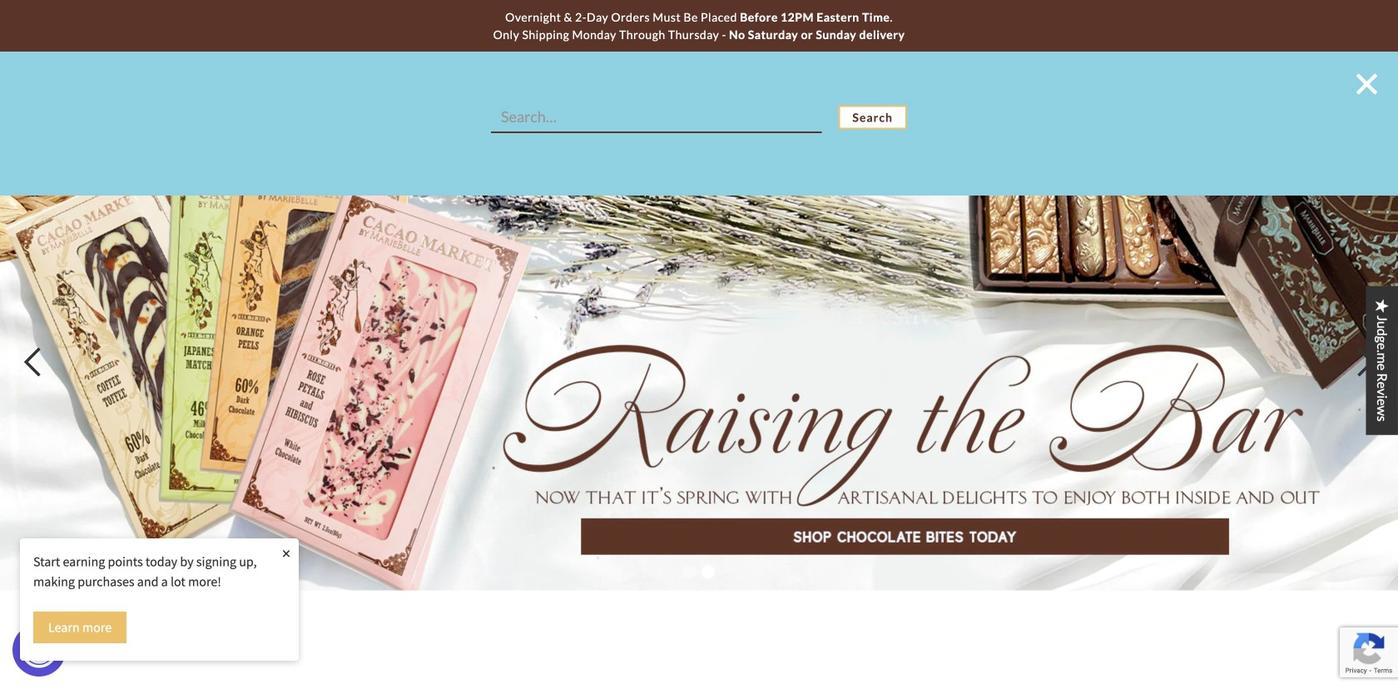 Task type: vqa. For each thing, say whether or not it's contained in the screenshot.
Spoil Her with the Sweetest Mother's Day Gifts from MarieBelle New York Chocolates image
no



Task type: locate. For each thing, give the bounding box(es) containing it.
Search… search field
[[491, 102, 822, 133]]

previous slide image
[[17, 345, 50, 379]]

announcement bar element
[[0, 0, 1399, 52]]

banner
[[0, 52, 1399, 196]]

home slider container element
[[0, 133, 1399, 591]]

next slide image
[[1349, 345, 1382, 379]]

raising the bar with artisanal delights to enjoy both inside & out image
[[0, 133, 1399, 591]]

cart icon image
[[1339, 86, 1353, 99]]

accessibility widget, click to open image
[[20, 632, 58, 669]]

None submit
[[839, 105, 908, 129]]

Search Form search field
[[491, 102, 908, 133]]

carousel region
[[0, 133, 1399, 591]]



Task type: describe. For each thing, give the bounding box(es) containing it.
close icon image
[[1357, 74, 1378, 94]]

none submit inside search form search field
[[839, 105, 908, 129]]

search dialog
[[0, 52, 1399, 196]]



